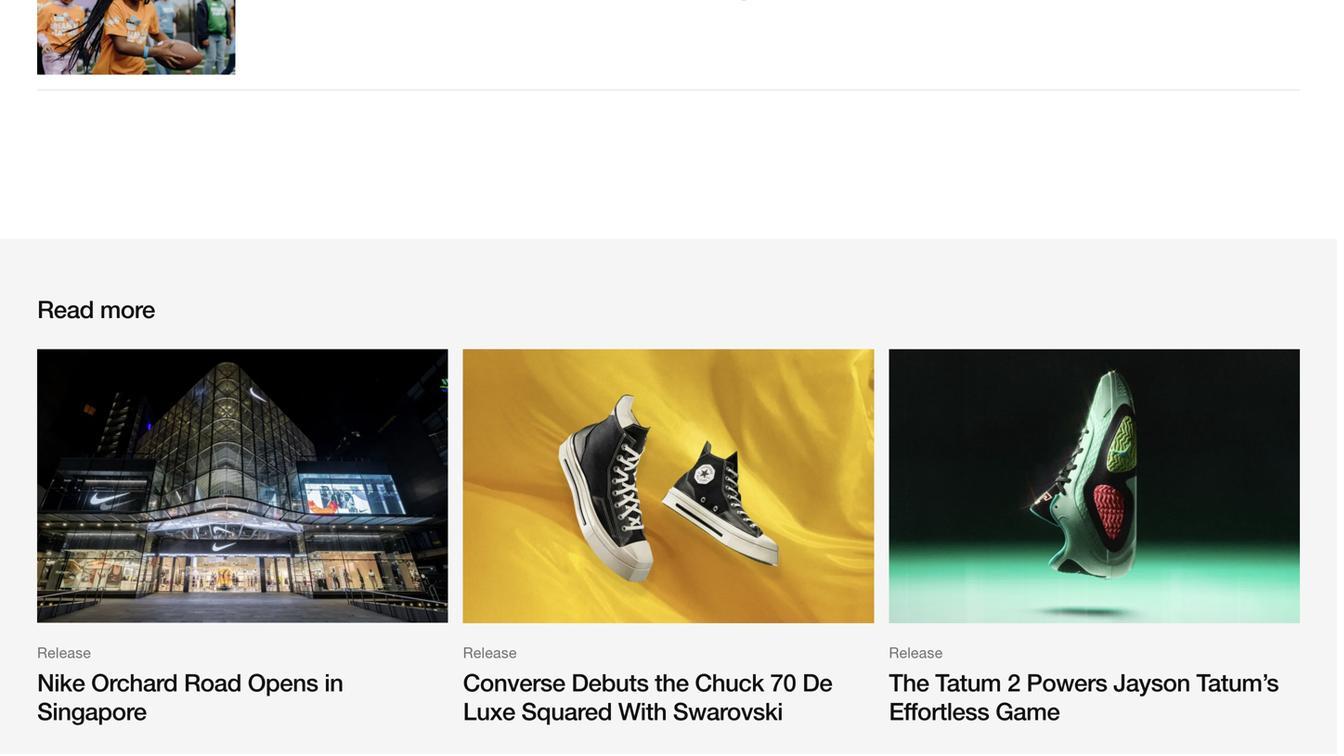 Task type: vqa. For each thing, say whether or not it's contained in the screenshot.
Collection
no



Task type: describe. For each thing, give the bounding box(es) containing it.
tatum's
[[1196, 668, 1279, 697]]

release nike orchard road opens in singapore
[[37, 645, 343, 726]]

girls play day at lahq – part of the made to play neighborhood initiative to get girls moving in watts and boyle heights. image
[[37, 0, 235, 75]]

release the tatum 2 powers jayson tatum's effortless game
[[889, 645, 1279, 726]]

powers
[[1027, 668, 1107, 697]]

converse
[[463, 668, 565, 697]]

more
[[100, 295, 155, 324]]

70
[[770, 668, 796, 697]]

debuts
[[571, 668, 649, 697]]

game
[[995, 697, 1060, 726]]

release for the
[[889, 645, 943, 662]]

de
[[802, 668, 832, 697]]

release for nike
[[37, 645, 91, 662]]

jayson
[[1113, 668, 1190, 697]]

squared
[[521, 697, 612, 726]]

with
[[618, 697, 667, 726]]



Task type: locate. For each thing, give the bounding box(es) containing it.
the
[[655, 668, 689, 697]]

the
[[889, 668, 929, 697]]

2 release from the left
[[463, 645, 517, 662]]

release converse debuts the chuck 70 de luxe squared with swarovski
[[463, 645, 832, 726]]

2
[[1007, 668, 1020, 697]]

converse chuck 70 de luxe squared image
[[463, 350, 874, 624]]

release up converse
[[463, 645, 517, 662]]

release
[[37, 645, 91, 662], [463, 645, 517, 662], [889, 645, 943, 662]]

release up "the" at the right bottom of page
[[889, 645, 943, 662]]

read more
[[37, 295, 155, 324]]

swarovski
[[673, 697, 783, 726]]

release inside release nike orchard road opens in singapore
[[37, 645, 91, 662]]

3 release from the left
[[889, 645, 943, 662]]

tatum
[[935, 668, 1001, 697]]

opens
[[248, 668, 318, 697]]

in
[[324, 668, 343, 697]]

release inside release converse debuts the chuck 70 de luxe squared with swarovski
[[463, 645, 517, 662]]

singapore
[[37, 697, 146, 726]]

release up the nike
[[37, 645, 91, 662]]

road
[[184, 668, 241, 697]]

0 horizontal spatial release
[[37, 645, 91, 662]]

release inside release the tatum 2 powers jayson tatum's effortless game
[[889, 645, 943, 662]]

1 release from the left
[[37, 645, 91, 662]]

read
[[37, 295, 94, 324]]

nike
[[37, 668, 85, 697]]

effortless
[[889, 697, 989, 726]]

chuck
[[695, 668, 764, 697]]

orchard
[[91, 668, 178, 697]]

1 horizontal spatial release
[[463, 645, 517, 662]]

2 horizontal spatial release
[[889, 645, 943, 662]]

luxe
[[463, 697, 515, 726]]

release for converse
[[463, 645, 517, 662]]



